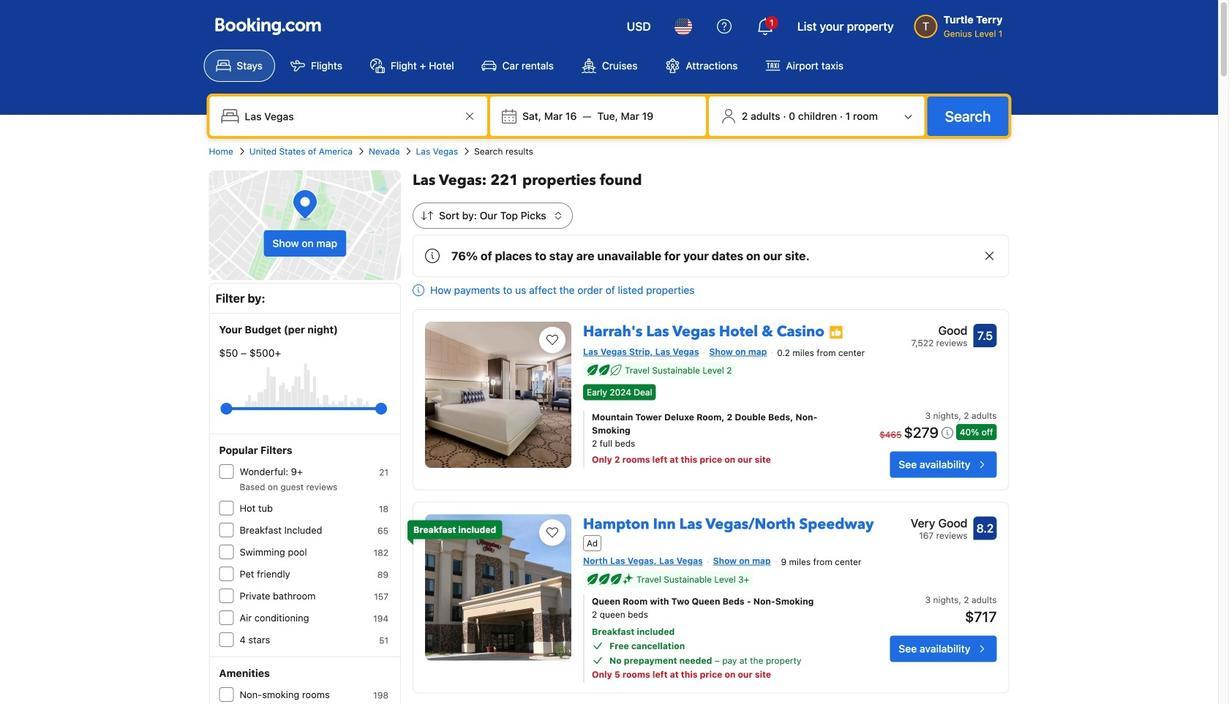Task type: describe. For each thing, give the bounding box(es) containing it.
Where are you going? field
[[239, 103, 461, 130]]

hampton inn las vegas/north speedway image
[[425, 515, 572, 661]]

harrah's las vegas hotel & casino image
[[425, 322, 572, 468]]

your account menu turtle terry genius level 1 element
[[915, 12, 1003, 40]]

search results updated. las vegas: 221 properties found. element
[[413, 171, 1010, 191]]



Task type: vqa. For each thing, say whether or not it's contained in the screenshot.
Your account menu Turtle Terry Genius Level 1 element
yes



Task type: locate. For each thing, give the bounding box(es) containing it.
group
[[226, 397, 381, 421]]

booking.com image
[[216, 18, 321, 35]]



